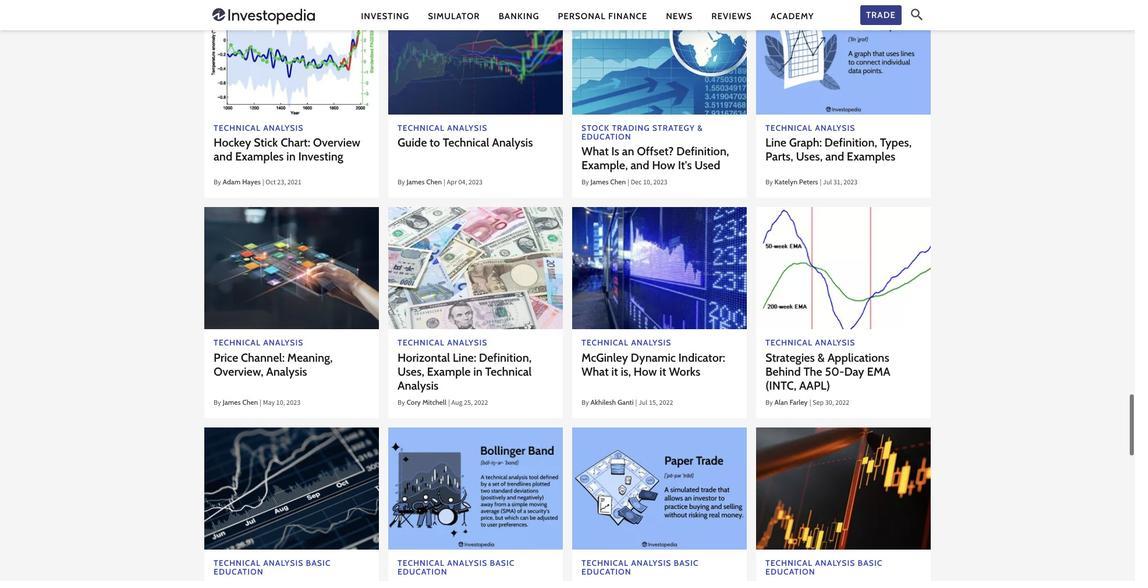 Task type: describe. For each thing, give the bounding box(es) containing it.
mcginley dynamic indicator: what it is, how it works
[[582, 351, 726, 379]]

akhilesh
[[591, 398, 616, 407]]

example,
[[582, 159, 628, 173]]

finance
[[609, 11, 648, 21]]

technical inside horizontal line: definition, uses, example in technical analysis by cory mitchell aug 25, 2022
[[486, 365, 532, 379]]

peters
[[800, 178, 819, 187]]

2021
[[288, 178, 302, 189]]

by inside strategies & applications behind the 50-day ema (intc, aapl) by alan farley sep 30, 2022
[[766, 398, 773, 409]]

by katelyn peters jul 31, 2023
[[766, 178, 858, 189]]

sep
[[813, 398, 824, 409]]

investing inside hockey stick chart: overview and examples in investing
[[298, 150, 344, 164]]

2023 for line graph: definition, types, parts, uses, and examples
[[844, 178, 858, 189]]

1 it from the left
[[612, 365, 619, 379]]

oct
[[266, 178, 276, 189]]

stick
[[254, 136, 278, 150]]

overview
[[313, 136, 361, 150]]

dynamic
[[631, 351, 676, 365]]

how inside mcginley dynamic indicator: what it is, how it works
[[634, 365, 657, 379]]

2 it from the left
[[660, 365, 667, 379]]

15,
[[649, 398, 658, 409]]

line graph: definition, types, parts, uses, and examples
[[766, 136, 912, 164]]

by inside what is an offset? definition, example, and how it's used by james chen dec 10, 2023
[[582, 178, 589, 189]]

by left katelyn
[[766, 178, 773, 189]]

2022 inside horizontal line: definition, uses, example in technical analysis by cory mitchell aug 25, 2022
[[474, 398, 489, 409]]

examples inside hockey stick chart: overview and examples in investing
[[235, 150, 284, 164]]

aug
[[452, 398, 463, 409]]

23,
[[277, 178, 286, 189]]

trade
[[867, 10, 897, 20]]

works
[[669, 365, 701, 379]]

behind
[[766, 365, 801, 379]]

price channel: meaning, overview, analysis
[[214, 351, 333, 379]]

bollinger band image
[[389, 428, 563, 550]]

in inside horizontal line: definition, uses, example in technical analysis by cory mitchell aug 25, 2022
[[474, 365, 483, 379]]

ema
[[868, 365, 891, 379]]

jul for and
[[824, 178, 833, 189]]

analysis inside horizontal line: definition, uses, example in technical analysis by cory mitchell aug 25, 2022
[[398, 379, 439, 393]]

hockey
[[214, 136, 251, 150]]

reviews link
[[712, 10, 753, 22]]

academy link
[[771, 10, 815, 22]]

farley
[[790, 398, 808, 407]]

line graph image
[[757, 0, 931, 115]]

personal
[[558, 11, 606, 21]]

simulator link
[[428, 10, 480, 22]]

dec
[[631, 178, 642, 189]]

reviews
[[712, 11, 753, 21]]

chen for technical
[[427, 178, 442, 187]]

what is an offset? definition, example, and how it's used by james chen dec 10, 2023
[[582, 145, 730, 189]]

by james chen apr 04, 2023
[[398, 178, 483, 189]]

james for price channel: meaning, overview, analysis
[[223, 398, 241, 407]]

news link
[[666, 10, 693, 22]]

personal finance link
[[558, 10, 648, 22]]

by james chen may 10, 2023
[[214, 398, 301, 409]]

ganti
[[618, 398, 634, 407]]

hayes
[[242, 178, 261, 187]]

channel:
[[241, 351, 285, 365]]

by left adam
[[214, 178, 221, 189]]

&
[[818, 351, 826, 365]]

adam
[[223, 178, 241, 187]]

parts,
[[766, 150, 794, 164]]

mcginley
[[582, 351, 629, 365]]

examples inside line graph: definition, types, parts, uses, and examples
[[847, 150, 896, 164]]

overview,
[[214, 365, 264, 379]]

james for guide to technical analysis
[[407, 178, 425, 187]]

personal finance
[[558, 11, 648, 21]]

uses, inside horizontal line: definition, uses, example in technical analysis by cory mitchell aug 25, 2022
[[398, 365, 425, 379]]

investing link
[[361, 10, 410, 22]]

a hand pressing icons separated by lines image
[[204, 208, 379, 330]]

30,
[[826, 398, 835, 409]]

04,
[[459, 178, 468, 189]]

and for parts,
[[826, 150, 845, 164]]

31,
[[834, 178, 843, 189]]

guide to technical analysis
[[398, 136, 533, 150]]

definition, for horizontal line: definition, uses, example in technical analysis by cory mitchell aug 25, 2022
[[479, 351, 532, 365]]

simulator
[[428, 11, 480, 21]]

strategies
[[766, 351, 816, 365]]

what inside mcginley dynamic indicator: what it is, how it works
[[582, 365, 609, 379]]

chart:
[[281, 136, 311, 150]]

how inside what is an offset? definition, example, and how it's used by james chen dec 10, 2023
[[653, 159, 676, 173]]

mitchell
[[423, 398, 447, 407]]

example
[[427, 365, 471, 379]]

news
[[666, 11, 693, 21]]

analysis inside price channel: meaning, overview, analysis
[[266, 365, 307, 379]]

25,
[[464, 398, 473, 409]]

1 horizontal spatial investing
[[361, 11, 410, 21]]

paper trade image
[[573, 428, 747, 550]]

horizontal line: definition, uses, example in technical analysis by cory mitchell aug 25, 2022
[[398, 351, 532, 409]]

meaning,
[[288, 351, 333, 365]]

uses, inside line graph: definition, types, parts, uses, and examples
[[797, 150, 823, 164]]



Task type: vqa. For each thing, say whether or not it's contained in the screenshot.


Task type: locate. For each thing, give the bounding box(es) containing it.
1 horizontal spatial 2022
[[660, 398, 674, 409]]

2022
[[474, 398, 489, 409], [660, 398, 674, 409], [836, 398, 850, 409]]

uses, up peters
[[797, 150, 823, 164]]

10, inside what is an offset? definition, example, and how it's used by james chen dec 10, 2023
[[644, 178, 653, 189]]

definition, for line graph: definition, types, parts, uses, and examples
[[825, 136, 878, 150]]

1 horizontal spatial jul
[[824, 178, 833, 189]]

1 2022 from the left
[[474, 398, 489, 409]]

2023 right may
[[287, 398, 301, 409]]

definition, inside what is an offset? definition, example, and how it's used by james chen dec 10, 2023
[[677, 145, 730, 159]]

0 horizontal spatial uses,
[[398, 365, 425, 379]]

strategies & applications behind the 50-day ema (intc, aapl) by alan farley sep 30, 2022
[[766, 351, 891, 409]]

and up 31,
[[826, 150, 845, 164]]

indicator:
[[679, 351, 726, 365]]

james inside by james chen apr 04, 2023
[[407, 178, 425, 187]]

it left is,
[[612, 365, 619, 379]]

and up dec
[[631, 159, 650, 173]]

horizontal
[[398, 351, 450, 365]]

james left the apr
[[407, 178, 425, 187]]

hockey stick chart: overview and examples in investing
[[214, 136, 361, 164]]

2 horizontal spatial 2022
[[836, 398, 850, 409]]

0 horizontal spatial 2022
[[474, 398, 489, 409]]

academy
[[771, 11, 815, 21]]

jul left 31,
[[824, 178, 833, 189]]

trade link
[[861, 5, 902, 25]]

examples
[[235, 150, 284, 164], [847, 150, 896, 164]]

in inside hockey stick chart: overview and examples in investing
[[287, 150, 296, 164]]

and inside hockey stick chart: overview and examples in investing
[[214, 150, 233, 164]]

aapl)
[[800, 379, 831, 393]]

0 horizontal spatial investing
[[298, 150, 344, 164]]

james inside what is an offset? definition, example, and how it's used by james chen dec 10, 2023
[[591, 178, 609, 187]]

2 what from the top
[[582, 365, 609, 379]]

chen inside what is an offset? definition, example, and how it's used by james chen dec 10, 2023
[[611, 178, 626, 187]]

1 vertical spatial 10,
[[276, 398, 285, 409]]

2 horizontal spatial and
[[826, 150, 845, 164]]

james down overview,
[[223, 398, 241, 407]]

and inside what is an offset? definition, example, and how it's used by james chen dec 10, 2023
[[631, 159, 650, 173]]

1 horizontal spatial and
[[631, 159, 650, 173]]

used
[[695, 159, 721, 173]]

2 horizontal spatial james
[[591, 178, 609, 187]]

paleoclimate reconstruction image
[[204, 0, 379, 115]]

definition,
[[825, 136, 878, 150], [677, 145, 730, 159], [479, 351, 532, 365]]

3 2022 from the left
[[836, 398, 850, 409]]

1 horizontal spatial examples
[[847, 150, 896, 164]]

is,
[[621, 365, 632, 379]]

chen
[[427, 178, 442, 187], [611, 178, 626, 187], [243, 398, 258, 407]]

cory
[[407, 398, 421, 407]]

0 horizontal spatial in
[[287, 150, 296, 164]]

2023 inside what is an offset? definition, example, and how it's used by james chen dec 10, 2023
[[654, 178, 668, 189]]

how left it's
[[653, 159, 676, 173]]

line
[[766, 136, 787, 150]]

chen inside by james chen apr 04, 2023
[[427, 178, 442, 187]]

it
[[612, 365, 619, 379], [660, 365, 667, 379]]

guide
[[398, 136, 427, 150]]

0 vertical spatial in
[[287, 150, 296, 164]]

what inside what is an offset? definition, example, and how it's used by james chen dec 10, 2023
[[582, 145, 609, 159]]

0 horizontal spatial definition,
[[479, 351, 532, 365]]

james inside by james chen may 10, 2023
[[223, 398, 241, 407]]

analysis
[[492, 136, 533, 150], [266, 365, 307, 379], [398, 379, 439, 393]]

1 horizontal spatial it
[[660, 365, 667, 379]]

banking link
[[499, 10, 540, 22]]

may
[[263, 398, 275, 409]]

chen left dec
[[611, 178, 626, 187]]

james down example,
[[591, 178, 609, 187]]

jul for how
[[639, 398, 648, 409]]

chen inside by james chen may 10, 2023
[[243, 398, 258, 407]]

(intc,
[[766, 379, 797, 393]]

the
[[804, 365, 823, 379]]

1 vertical spatial how
[[634, 365, 657, 379]]

it left 'works'
[[660, 365, 667, 379]]

2023 for price channel: meaning, overview, analysis
[[287, 398, 301, 409]]

0 vertical spatial investing
[[361, 11, 410, 21]]

0 vertical spatial technical
[[443, 136, 490, 150]]

by left alan on the bottom
[[766, 398, 773, 409]]

1 vertical spatial technical
[[486, 365, 532, 379]]

2 2022 from the left
[[660, 398, 674, 409]]

1 vertical spatial jul
[[639, 398, 648, 409]]

2022 right 25,
[[474, 398, 489, 409]]

1 horizontal spatial james
[[407, 178, 425, 187]]

1 vertical spatial in
[[474, 365, 483, 379]]

chen left may
[[243, 398, 258, 407]]

to
[[430, 136, 441, 150]]

by down guide
[[398, 178, 405, 189]]

graph:
[[790, 136, 823, 150]]

it's
[[678, 159, 692, 173]]

2 horizontal spatial analysis
[[492, 136, 533, 150]]

0 vertical spatial 10,
[[644, 178, 653, 189]]

2023 for guide to technical analysis
[[469, 178, 483, 189]]

0 vertical spatial uses,
[[797, 150, 823, 164]]

technical
[[443, 136, 490, 150], [486, 365, 532, 379]]

types,
[[881, 136, 912, 150]]

by down example,
[[582, 178, 589, 189]]

2023 right 31,
[[844, 178, 858, 189]]

in right example
[[474, 365, 483, 379]]

how
[[653, 159, 676, 173], [634, 365, 657, 379]]

1 horizontal spatial 10,
[[644, 178, 653, 189]]

2 horizontal spatial chen
[[611, 178, 626, 187]]

0 horizontal spatial james
[[223, 398, 241, 407]]

10, right may
[[276, 398, 285, 409]]

0 vertical spatial jul
[[824, 178, 833, 189]]

is
[[612, 145, 620, 159]]

apr
[[447, 178, 457, 189]]

chen for meaning,
[[243, 398, 258, 407]]

0 horizontal spatial jul
[[639, 398, 648, 409]]

day
[[845, 365, 865, 379]]

technical right the line: at the bottom
[[486, 365, 532, 379]]

alan
[[775, 398, 789, 407]]

1 horizontal spatial uses,
[[797, 150, 823, 164]]

0 horizontal spatial chen
[[243, 398, 258, 407]]

chen left the apr
[[427, 178, 442, 187]]

definition, inside horizontal line: definition, uses, example in technical analysis by cory mitchell aug 25, 2022
[[479, 351, 532, 365]]

and for definition,
[[631, 159, 650, 173]]

2022 inside strategies & applications behind the 50-day ema (intc, aapl) by alan farley sep 30, 2022
[[836, 398, 850, 409]]

james
[[407, 178, 425, 187], [591, 178, 609, 187], [223, 398, 241, 407]]

1 vertical spatial investing
[[298, 150, 344, 164]]

by left cory
[[398, 398, 405, 409]]

0 vertical spatial what
[[582, 145, 609, 159]]

by adam hayes oct 23, 2021
[[214, 178, 302, 189]]

and up adam
[[214, 150, 233, 164]]

how right is,
[[634, 365, 657, 379]]

1 horizontal spatial chen
[[427, 178, 442, 187]]

1 horizontal spatial in
[[474, 365, 483, 379]]

definition, inside line graph: definition, types, parts, uses, and examples
[[825, 136, 878, 150]]

in up the '2021'
[[287, 150, 296, 164]]

2 examples from the left
[[847, 150, 896, 164]]

jul left 15, at the bottom
[[639, 398, 648, 409]]

1 horizontal spatial analysis
[[398, 379, 439, 393]]

0 horizontal spatial it
[[612, 365, 619, 379]]

1 horizontal spatial definition,
[[677, 145, 730, 159]]

2 horizontal spatial definition,
[[825, 136, 878, 150]]

1 examples from the left
[[235, 150, 284, 164]]

0 vertical spatial how
[[653, 159, 676, 173]]

definition, right the line: at the bottom
[[479, 351, 532, 365]]

what left is,
[[582, 365, 609, 379]]

an
[[622, 145, 635, 159]]

definition, up 31,
[[825, 136, 878, 150]]

definition, right offset?
[[677, 145, 730, 159]]

0 horizontal spatial analysis
[[266, 365, 307, 379]]

uses, up cory
[[398, 365, 425, 379]]

and inside line graph: definition, types, parts, uses, and examples
[[826, 150, 845, 164]]

0 horizontal spatial 10,
[[276, 398, 285, 409]]

jul
[[824, 178, 833, 189], [639, 398, 648, 409]]

1 what from the top
[[582, 145, 609, 159]]

1 vertical spatial what
[[582, 365, 609, 379]]

2022 right 30,
[[836, 398, 850, 409]]

uses,
[[797, 150, 823, 164], [398, 365, 425, 379]]

investopedia homepage image
[[213, 7, 315, 26]]

technical right to
[[443, 136, 490, 150]]

by down overview,
[[214, 398, 221, 409]]

image image
[[389, 0, 563, 115]]

search image
[[912, 9, 923, 20]]

2023 right dec
[[654, 178, 668, 189]]

50-
[[826, 365, 845, 379]]

by
[[214, 178, 221, 189], [398, 178, 405, 189], [582, 178, 589, 189], [766, 178, 773, 189], [214, 398, 221, 409], [398, 398, 405, 409], [582, 398, 589, 409], [766, 398, 773, 409]]

2022 right 15, at the bottom
[[660, 398, 674, 409]]

by inside horizontal line: definition, uses, example in technical analysis by cory mitchell aug 25, 2022
[[398, 398, 405, 409]]

2023 right 04,
[[469, 178, 483, 189]]

10,
[[644, 178, 653, 189], [276, 398, 285, 409]]

by akhilesh ganti jul 15, 2022
[[582, 398, 674, 409]]

what
[[582, 145, 609, 159], [582, 365, 609, 379]]

0 horizontal spatial examples
[[235, 150, 284, 164]]

katelyn
[[775, 178, 798, 187]]

2023
[[469, 178, 483, 189], [654, 178, 668, 189], [844, 178, 858, 189], [287, 398, 301, 409]]

applications
[[828, 351, 890, 365]]

line:
[[453, 351, 477, 365]]

0 horizontal spatial and
[[214, 150, 233, 164]]

close-up of a street-level electronic stock screen on the side of a building at night. image
[[573, 208, 747, 330]]

banking
[[499, 11, 540, 21]]

what left is
[[582, 145, 609, 159]]

by left akhilesh
[[582, 398, 589, 409]]

1 vertical spatial uses,
[[398, 365, 425, 379]]

offset?
[[637, 145, 674, 159]]

10, right dec
[[644, 178, 653, 189]]

price
[[214, 351, 238, 365]]



